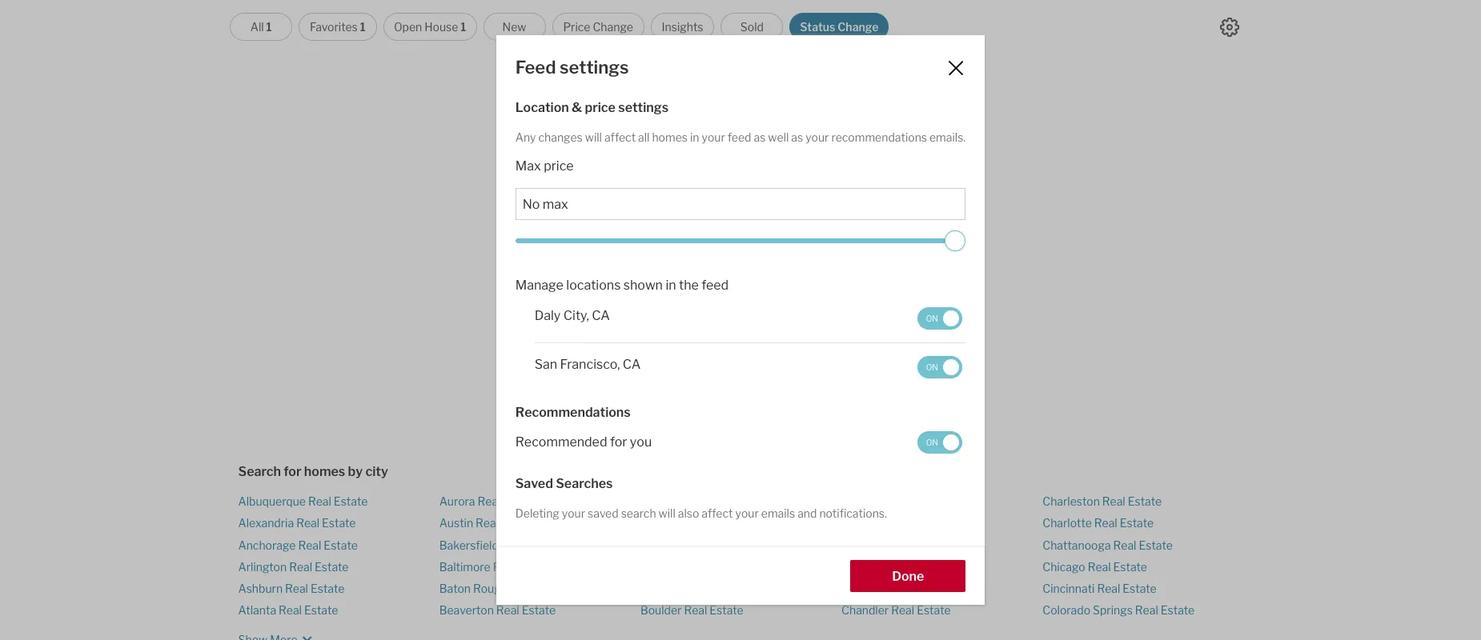 Task type: locate. For each thing, give the bounding box(es) containing it.
3 1 from the left
[[461, 20, 466, 34]]

estate for charlotte real estate
[[1120, 517, 1154, 530]]

for left you
[[610, 435, 627, 450]]

ashburn real estate link
[[238, 582, 345, 596]]

brentwood real estate
[[842, 517, 962, 530]]

real for bakersfield real estate
[[501, 539, 524, 552]]

as
[[754, 131, 766, 144], [792, 131, 803, 144]]

change inside option
[[593, 20, 633, 34]]

real up "boca raton real estate"
[[707, 517, 730, 530]]

and right emails in the bottom of the page
[[798, 507, 817, 521]]

1 horizontal spatial as
[[792, 131, 803, 144]]

option group
[[230, 13, 889, 41]]

real for atlanta real estate
[[279, 604, 302, 618]]

feed left well
[[728, 131, 752, 144]]

0 horizontal spatial 1
[[266, 20, 272, 34]]

for for search
[[284, 465, 302, 480]]

cape coral real estate
[[842, 582, 961, 596]]

boulder real estate
[[641, 604, 744, 618]]

emails
[[761, 507, 795, 521]]

as left well
[[754, 131, 766, 144]]

1
[[266, 20, 272, 34], [360, 20, 366, 34], [461, 20, 466, 34]]

change for status change
[[838, 20, 879, 34]]

real for brentwood real estate
[[903, 517, 926, 530]]

for for recommended
[[610, 435, 627, 450]]

real up burlington real estate link
[[883, 539, 906, 552]]

0 horizontal spatial change
[[593, 20, 633, 34]]

arlington real estate link
[[238, 560, 349, 574]]

estate for chattanooga real estate
[[1139, 539, 1173, 552]]

real right the boulder
[[684, 604, 707, 618]]

real down aurora real estate
[[476, 517, 499, 530]]

real up chattanooga real estate
[[1095, 517, 1118, 530]]

affect right also
[[702, 507, 733, 521]]

and down found
[[799, 274, 822, 289]]

will left also
[[659, 507, 676, 521]]

0 vertical spatial for
[[610, 435, 627, 450]]

and
[[799, 274, 822, 289], [798, 507, 817, 521]]

price right the &
[[585, 100, 616, 115]]

all 1
[[250, 20, 272, 34]]

max price
[[516, 159, 574, 174]]

0 vertical spatial and
[[799, 274, 822, 289]]

estate for chicago real estate
[[1114, 560, 1148, 574]]

recommendations
[[832, 131, 927, 144]]

1 horizontal spatial will
[[659, 507, 676, 521]]

real down 'birmingham real estate' link on the bottom of page
[[704, 539, 727, 552]]

estate for beaverton real estate
[[522, 604, 556, 618]]

by left the city
[[348, 465, 363, 480]]

done button
[[851, 561, 966, 593]]

1 horizontal spatial 1
[[360, 20, 366, 34]]

baton
[[439, 582, 471, 596]]

feed
[[516, 57, 556, 78]]

boca
[[641, 539, 667, 552]]

cape
[[842, 582, 869, 596]]

1 right all on the top of the page
[[266, 20, 272, 34]]

0 vertical spatial in
[[690, 131, 700, 144]]

will
[[585, 131, 602, 144], [659, 507, 676, 521]]

atlanta
[[238, 604, 276, 618]]

real down search for homes by city
[[308, 495, 331, 509]]

0 horizontal spatial in
[[666, 278, 676, 293]]

1 vertical spatial and
[[798, 507, 817, 521]]

chicago
[[1043, 560, 1086, 574]]

0 vertical spatial will
[[585, 131, 602, 144]]

emails.
[[930, 131, 966, 144]]

homes
[[652, 131, 688, 144], [304, 465, 345, 480]]

1 right favorites
[[360, 20, 366, 34]]

estate for alexandria real estate
[[322, 517, 356, 530]]

the
[[679, 278, 699, 293]]

1 1 from the left
[[266, 20, 272, 34]]

real for birmingham real estate
[[707, 517, 730, 530]]

0 vertical spatial ca
[[592, 309, 610, 324]]

real down albuquerque real estate
[[296, 517, 320, 530]]

real for burlington real estate
[[899, 560, 922, 574]]

real down 'ashburn real estate'
[[279, 604, 302, 618]]

Favorites radio
[[299, 13, 377, 41]]

0 horizontal spatial price
[[544, 159, 574, 174]]

1 horizontal spatial ca
[[623, 357, 641, 373]]

1 horizontal spatial change
[[838, 20, 879, 34]]

1 vertical spatial settings
[[619, 100, 669, 115]]

2 change from the left
[[838, 20, 879, 34]]

saving
[[701, 274, 740, 289]]

real up birmingham
[[671, 495, 694, 509]]

arlington real estate
[[238, 560, 349, 574]]

1 vertical spatial affect
[[702, 507, 733, 521]]

done
[[892, 569, 924, 585]]

real down anchorage real estate link
[[289, 560, 312, 574]]

price down changes
[[544, 159, 574, 174]]

real for chicago real estate
[[1088, 560, 1111, 574]]

1 change from the left
[[593, 20, 633, 34]]

start
[[542, 274, 571, 289]]

estate for bend real estate
[[696, 495, 730, 509]]

0 horizontal spatial ca
[[592, 309, 610, 324]]

real up baltimore real estate
[[501, 539, 524, 552]]

real for anchorage real estate
[[298, 539, 321, 552]]

open
[[394, 20, 422, 34]]

bend
[[641, 495, 668, 509]]

ca right francisco, at the bottom
[[623, 357, 641, 373]]

as right well
[[792, 131, 803, 144]]

change right price
[[593, 20, 633, 34]]

real for arlington real estate
[[289, 560, 312, 574]]

favoriting
[[824, 274, 882, 289]]

All radio
[[230, 13, 292, 41]]

1 horizontal spatial for
[[610, 435, 627, 450]]

Sold radio
[[721, 13, 784, 41]]

0 vertical spatial by
[[684, 274, 698, 289]]

1 inside favorites option
[[360, 20, 366, 34]]

1 vertical spatial by
[[348, 465, 363, 480]]

change inside radio
[[838, 20, 879, 34]]

real for aurora real estate
[[478, 495, 501, 509]]

1 horizontal spatial by
[[684, 274, 698, 289]]

start building your feed by saving searches and favoriting homes.
[[542, 274, 928, 289]]

baltimore real estate link
[[439, 560, 553, 574]]

2 horizontal spatial 1
[[461, 20, 466, 34]]

real up the springs
[[1097, 582, 1121, 596]]

manage locations shown in the feed
[[516, 278, 729, 293]]

0 vertical spatial homes
[[652, 131, 688, 144]]

chattanooga real estate link
[[1043, 539, 1173, 552]]

2 1 from the left
[[360, 20, 366, 34]]

sold
[[741, 20, 764, 34]]

1 horizontal spatial price
[[585, 100, 616, 115]]

real up the charlotte real estate
[[1103, 495, 1126, 509]]

search
[[238, 465, 281, 480]]

raton
[[670, 539, 701, 552]]

baton rouge real estate link
[[439, 582, 569, 596]]

real up "cincinnati real estate" "link"
[[1088, 560, 1111, 574]]

1 horizontal spatial affect
[[702, 507, 733, 521]]

in left the
[[666, 278, 676, 293]]

real down baton rouge real estate link
[[496, 604, 520, 618]]

real for charlotte real estate
[[1095, 517, 1118, 530]]

will down location & price settings
[[585, 131, 602, 144]]

0 vertical spatial price
[[585, 100, 616, 115]]

ca right city,
[[592, 309, 610, 324]]

your left saved
[[562, 507, 585, 521]]

estate for albuquerque real estate
[[334, 495, 368, 509]]

change right 'status'
[[838, 20, 879, 34]]

real up austin real estate link
[[478, 495, 501, 509]]

1 right house
[[461, 20, 466, 34]]

real up cape coral real estate link
[[899, 560, 922, 574]]

homes right all
[[652, 131, 688, 144]]

in right all
[[690, 131, 700, 144]]

search for homes by city
[[238, 465, 388, 480]]

homes up albuquerque real estate
[[304, 465, 345, 480]]

estate for baltimore real estate
[[519, 560, 553, 574]]

estate for boulder real estate
[[710, 604, 744, 618]]

0 vertical spatial settings
[[560, 57, 629, 78]]

real for ashburn real estate
[[285, 582, 308, 596]]

for
[[610, 435, 627, 450], [284, 465, 302, 480]]

by left the saving
[[684, 274, 698, 289]]

alexandria
[[238, 517, 294, 530]]

birmingham
[[641, 517, 704, 530]]

san
[[535, 357, 557, 373]]

0 horizontal spatial as
[[754, 131, 766, 144]]

0 horizontal spatial for
[[284, 465, 302, 480]]

estate for anchorage real estate
[[324, 539, 358, 552]]

all
[[638, 131, 650, 144]]

1 horizontal spatial in
[[690, 131, 700, 144]]

price
[[585, 100, 616, 115], [544, 159, 574, 174]]

settings up location & price settings
[[560, 57, 629, 78]]

estate for chandler real estate
[[917, 604, 951, 618]]

bend real estate
[[641, 495, 730, 509]]

1 inside open house option
[[461, 20, 466, 34]]

boca raton real estate
[[641, 539, 763, 552]]

chandler
[[842, 604, 889, 618]]

1 inside all radio
[[266, 20, 272, 34]]

1 vertical spatial in
[[666, 278, 676, 293]]

aurora real estate
[[439, 495, 537, 509]]

arlington
[[238, 560, 287, 574]]

1 vertical spatial for
[[284, 465, 302, 480]]

estate for austin real estate
[[501, 517, 535, 530]]

austin real estate link
[[439, 517, 535, 530]]

your right building
[[624, 274, 651, 289]]

ca
[[592, 309, 610, 324], [623, 357, 641, 373]]

your
[[702, 131, 725, 144], [806, 131, 829, 144], [624, 274, 651, 289], [562, 507, 585, 521], [736, 507, 759, 521]]

real up baton rouge real estate link
[[493, 560, 516, 574]]

estate
[[334, 495, 368, 509], [503, 495, 537, 509], [696, 495, 730, 509], [1128, 495, 1162, 509], [322, 517, 356, 530], [501, 517, 535, 530], [732, 517, 766, 530], [928, 517, 962, 530], [1120, 517, 1154, 530], [324, 539, 358, 552], [527, 539, 561, 552], [729, 539, 763, 552], [908, 539, 942, 552], [1139, 539, 1173, 552], [315, 560, 349, 574], [519, 560, 553, 574], [924, 560, 958, 574], [1114, 560, 1148, 574], [311, 582, 345, 596], [535, 582, 569, 596], [927, 582, 961, 596], [1123, 582, 1157, 596], [304, 604, 338, 618], [522, 604, 556, 618], [710, 604, 744, 618], [917, 604, 951, 618], [1161, 604, 1195, 618]]

&
[[572, 100, 582, 115]]

in
[[690, 131, 700, 144], [666, 278, 676, 293]]

1 vertical spatial ca
[[623, 357, 641, 373]]

real down the charlotte real estate
[[1114, 539, 1137, 552]]

real down arlington real estate
[[285, 582, 308, 596]]

any changes will affect all homes in your feed as well as your recommendations emails.
[[516, 131, 966, 144]]

1 horizontal spatial homes
[[652, 131, 688, 144]]

feed
[[728, 131, 752, 144], [654, 274, 681, 289], [702, 278, 729, 293]]

real down alexandria real estate
[[298, 539, 321, 552]]

cincinnati real estate link
[[1043, 582, 1157, 596]]

settings up all
[[619, 100, 669, 115]]

for up albuquerque real estate link
[[284, 465, 302, 480]]

brentwood
[[842, 517, 900, 530]]

0 horizontal spatial by
[[348, 465, 363, 480]]

real up buffalo real estate
[[903, 517, 926, 530]]

feed down the no
[[654, 274, 681, 289]]

saved
[[516, 477, 553, 492]]

affect left all
[[605, 131, 636, 144]]

real down cape coral real estate link
[[892, 604, 915, 618]]

change
[[593, 20, 633, 34], [838, 20, 879, 34]]

0 horizontal spatial affect
[[605, 131, 636, 144]]

0 horizontal spatial homes
[[304, 465, 345, 480]]

notifications.
[[820, 507, 887, 521]]

deleting your saved search will also affect your emails and notifications.
[[516, 507, 887, 521]]



Task type: vqa. For each thing, say whether or not it's contained in the screenshot.
Birmingham Real Estate
yes



Task type: describe. For each thing, give the bounding box(es) containing it.
charlotte real estate
[[1043, 517, 1154, 530]]

1 vertical spatial price
[[544, 159, 574, 174]]

colorado
[[1043, 604, 1091, 618]]

your left well
[[702, 131, 725, 144]]

change for price change
[[593, 20, 633, 34]]

francisco,
[[560, 357, 620, 373]]

aurora real estate link
[[439, 495, 537, 509]]

birmingham real estate link
[[641, 517, 766, 530]]

saved searches
[[516, 477, 613, 492]]

ca for daly city, ca
[[592, 309, 610, 324]]

chicago real estate
[[1043, 560, 1148, 574]]

san francisco, ca
[[535, 357, 641, 373]]

cincinnati real estate
[[1043, 582, 1157, 596]]

estate for burlington real estate
[[924, 560, 958, 574]]

Status Change radio
[[790, 13, 889, 41]]

chattanooga
[[1043, 539, 1111, 552]]

atlanta real estate
[[238, 604, 338, 618]]

chicago real estate link
[[1043, 560, 1148, 574]]

springs
[[1093, 604, 1133, 618]]

coral
[[871, 582, 899, 596]]

updates
[[688, 243, 756, 264]]

1 for favorites 1
[[360, 20, 366, 34]]

real for baltimore real estate
[[493, 560, 516, 574]]

alexandria real estate link
[[238, 517, 356, 530]]

1 vertical spatial homes
[[304, 465, 345, 480]]

birmingham real estate
[[641, 517, 766, 530]]

buffalo real estate link
[[842, 539, 942, 552]]

1 as from the left
[[754, 131, 766, 144]]

ca for san francisco, ca
[[623, 357, 641, 373]]

estate for charleston real estate
[[1128, 495, 1162, 509]]

real for charleston real estate
[[1103, 495, 1126, 509]]

deleting
[[516, 507, 560, 521]]

colorado springs real estate
[[1043, 604, 1195, 618]]

cape coral real estate link
[[842, 582, 961, 596]]

feed settings
[[516, 57, 629, 78]]

shown
[[624, 278, 663, 293]]

austin real estate
[[439, 517, 535, 530]]

0 vertical spatial affect
[[605, 131, 636, 144]]

real for albuquerque real estate
[[308, 495, 331, 509]]

you
[[630, 435, 652, 450]]

brentwood real estate link
[[842, 517, 962, 530]]

atlanta real estate link
[[238, 604, 338, 618]]

your right well
[[806, 131, 829, 144]]

manage
[[516, 278, 564, 293]]

real right the rouge
[[510, 582, 533, 596]]

estate for bakersfield real estate
[[527, 539, 561, 552]]

0 horizontal spatial will
[[585, 131, 602, 144]]

real for beaverton real estate
[[496, 604, 520, 618]]

price change
[[563, 20, 633, 34]]

beaverton
[[439, 604, 494, 618]]

real for cincinnati real estate
[[1097, 582, 1121, 596]]

colorado springs real estate link
[[1043, 604, 1195, 618]]

Open House radio
[[383, 13, 477, 41]]

real for austin real estate
[[476, 517, 499, 530]]

cincinnati
[[1043, 582, 1095, 596]]

insights
[[662, 20, 704, 34]]

New radio
[[483, 13, 546, 41]]

search
[[621, 507, 656, 521]]

daly city, ca
[[535, 309, 610, 324]]

burlington
[[842, 560, 897, 574]]

real for chandler real estate
[[892, 604, 915, 618]]

recommended for you
[[516, 435, 652, 450]]

real down burlington real estate link
[[902, 582, 925, 596]]

city
[[366, 465, 388, 480]]

buffalo real estate
[[842, 539, 942, 552]]

status
[[800, 20, 836, 34]]

estate for brentwood real estate
[[928, 517, 962, 530]]

no updates found
[[661, 243, 809, 264]]

Insights radio
[[651, 13, 715, 41]]

baton rouge real estate
[[439, 582, 569, 596]]

real for boulder real estate
[[684, 604, 707, 618]]

rouge
[[473, 582, 507, 596]]

chattanooga real estate
[[1043, 539, 1173, 552]]

open house 1
[[394, 20, 466, 34]]

2 as from the left
[[792, 131, 803, 144]]

estate for arlington real estate
[[315, 560, 349, 574]]

Street address, city, state, zip search field
[[533, 304, 901, 336]]

charleston real estate link
[[1043, 495, 1162, 509]]

1 for all 1
[[266, 20, 272, 34]]

homes.
[[884, 274, 928, 289]]

recommended
[[516, 435, 607, 450]]

real right the springs
[[1136, 604, 1159, 618]]

albuquerque real estate link
[[238, 495, 368, 509]]

estate for birmingham real estate
[[732, 517, 766, 530]]

chandler real estate
[[842, 604, 951, 618]]

anchorage real estate
[[238, 539, 358, 552]]

also
[[678, 507, 699, 521]]

your left emails in the bottom of the page
[[736, 507, 759, 521]]

real for chattanooga real estate
[[1114, 539, 1137, 552]]

bakersfield
[[439, 539, 499, 552]]

charleston real estate
[[1043, 495, 1162, 509]]

aurora
[[439, 495, 475, 509]]

feed right the
[[702, 278, 729, 293]]

Price Change radio
[[552, 13, 644, 41]]

charleston
[[1043, 495, 1100, 509]]

anchorage
[[238, 539, 296, 552]]

real for alexandria real estate
[[296, 517, 320, 530]]

Max price input text field
[[523, 197, 959, 212]]

submit search image
[[913, 314, 926, 327]]

estate for ashburn real estate
[[311, 582, 345, 596]]

bakersfield real estate link
[[439, 539, 561, 552]]

estate for buffalo real estate
[[908, 539, 942, 552]]

real for buffalo real estate
[[883, 539, 906, 552]]

locations
[[566, 278, 621, 293]]

searches
[[556, 477, 613, 492]]

real for bend real estate
[[671, 495, 694, 509]]

bakersfield real estate
[[439, 539, 561, 552]]

anchorage real estate link
[[238, 539, 358, 552]]

estate for aurora real estate
[[503, 495, 537, 509]]

burlington real estate
[[842, 560, 958, 574]]

status change
[[800, 20, 879, 34]]

estate for atlanta real estate
[[304, 604, 338, 618]]

chandler real estate link
[[842, 604, 951, 618]]

recommendations
[[516, 405, 631, 421]]

boulder real estate link
[[641, 604, 744, 618]]

saved
[[588, 507, 619, 521]]

option group containing all
[[230, 13, 889, 41]]

ashburn
[[238, 582, 283, 596]]

boca raton real estate link
[[641, 539, 763, 552]]

ashburn real estate
[[238, 582, 345, 596]]

location & price settings
[[516, 100, 669, 115]]

1 vertical spatial will
[[659, 507, 676, 521]]

no
[[661, 243, 685, 264]]

Max price slider range field
[[516, 231, 966, 252]]

beaverton real estate link
[[439, 604, 556, 618]]

any
[[516, 131, 536, 144]]

changes
[[539, 131, 583, 144]]

max
[[516, 159, 541, 174]]

location
[[516, 100, 569, 115]]

baltimore
[[439, 560, 491, 574]]

building
[[574, 274, 621, 289]]

boulder
[[641, 604, 682, 618]]

estate for cincinnati real estate
[[1123, 582, 1157, 596]]

baltimore real estate
[[439, 560, 553, 574]]



